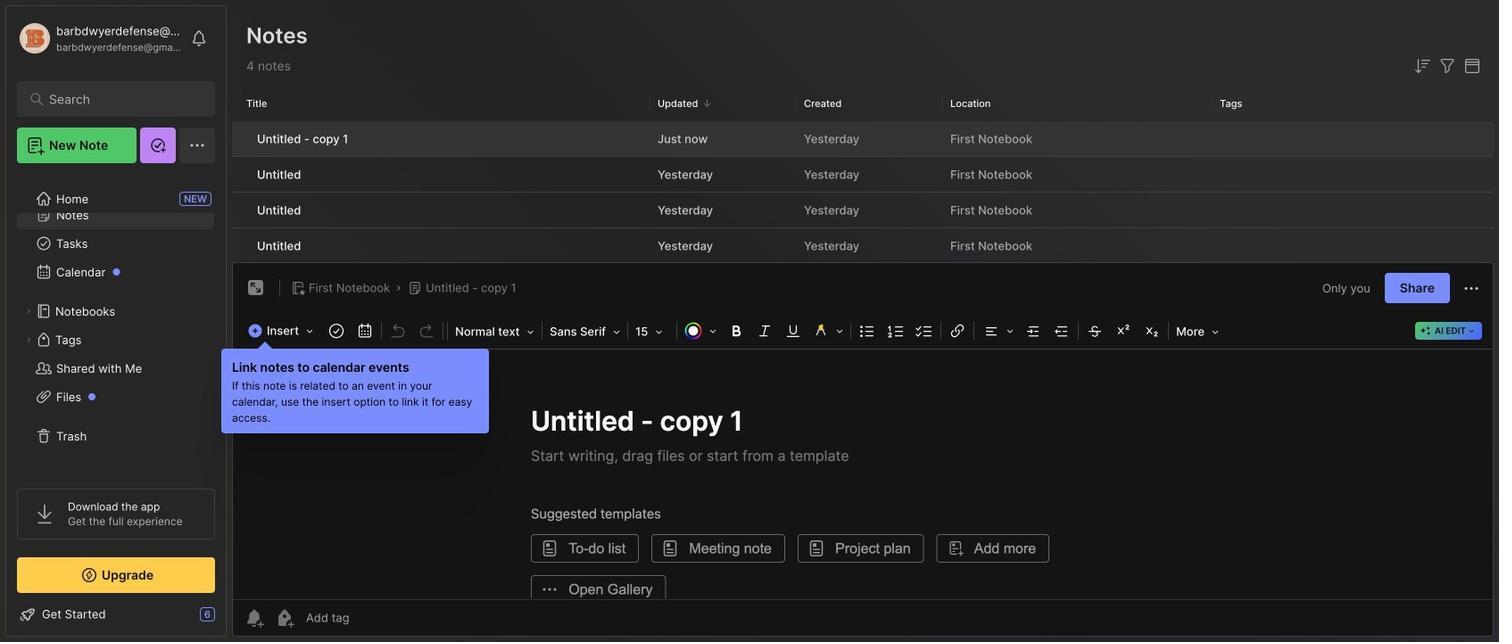 Task type: vqa. For each thing, say whether or not it's contained in the screenshot.
YOUR inside Start (and finish) all the books you've been wanting to read and keep your ideas about them all in one place. Tip: If you're reading a physical book, take pictu...
no



Task type: describe. For each thing, give the bounding box(es) containing it.
bulleted list image
[[855, 319, 880, 344]]

bold image
[[724, 319, 749, 344]]

italic image
[[752, 319, 777, 344]]

insert image
[[244, 320, 322, 343]]

font family image
[[545, 320, 626, 343]]

superscript image
[[1111, 319, 1136, 344]]

Note Editor text field
[[233, 349, 1493, 600]]

heading level image
[[450, 320, 540, 343]]

subscript image
[[1140, 319, 1165, 344]]

main element
[[0, 0, 232, 643]]

add a reminder image
[[244, 608, 265, 629]]

task image
[[324, 319, 349, 344]]

note window element
[[232, 262, 1494, 637]]

add tag image
[[274, 608, 295, 629]]

expand notebooks image
[[23, 306, 34, 317]]

indent image
[[1021, 319, 1046, 344]]



Task type: locate. For each thing, give the bounding box(es) containing it.
none search field inside main element
[[49, 88, 191, 110]]

calendar event image
[[353, 319, 378, 344]]

insert link image
[[945, 319, 970, 344]]

underline image
[[781, 319, 806, 344]]

tree
[[6, 172, 226, 473]]

numbered list image
[[884, 319, 909, 344]]

font size image
[[630, 320, 675, 343]]

Search text field
[[49, 91, 191, 108]]

expand tags image
[[23, 335, 34, 345]]

expand note image
[[245, 278, 267, 299]]

None search field
[[49, 88, 191, 110]]

tree inside main element
[[6, 172, 226, 473]]

checklist image
[[912, 319, 937, 344]]

strikethrough image
[[1083, 319, 1108, 344]]

alignment image
[[977, 319, 1019, 344]]

row group
[[232, 121, 1494, 265]]

highlight image
[[808, 319, 849, 344]]

outdent image
[[1050, 319, 1075, 344]]

more image
[[1171, 320, 1225, 343]]

font color image
[[679, 319, 722, 344]]



